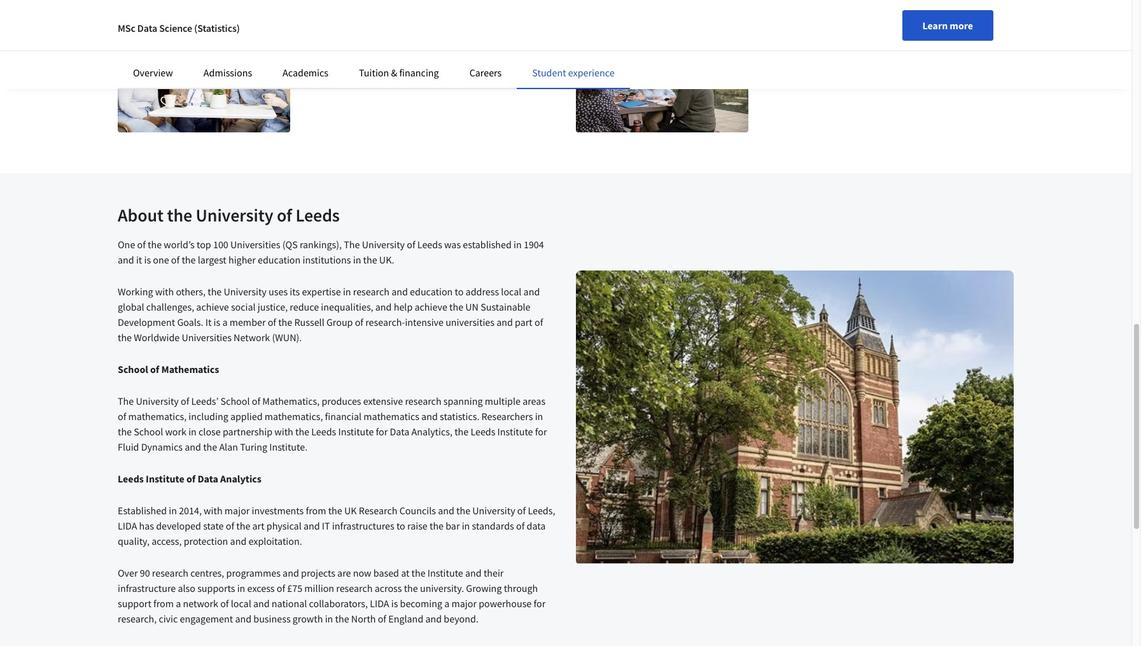 Task type: locate. For each thing, give the bounding box(es) containing it.
to left address
[[455, 285, 464, 298]]

1 vertical spatial data
[[390, 425, 410, 438]]

0 horizontal spatial is
[[144, 253, 151, 266]]

institute.
[[269, 440, 308, 453]]

and down sustainable
[[497, 316, 513, 328]]

1 achieve from the left
[[196, 300, 229, 313]]

0 horizontal spatial social
[[231, 300, 256, 313]]

your left more
[[924, 19, 944, 31]]

challenges,
[[146, 300, 194, 313]]

institute down researchers
[[498, 425, 533, 438]]

1 horizontal spatial to
[[397, 519, 405, 532]]

academic
[[805, 19, 847, 31]]

mathematics, up work
[[128, 410, 187, 422]]

access,
[[152, 535, 182, 547]]

1 vertical spatial universities
[[182, 331, 232, 344]]

0 horizontal spatial from
[[153, 597, 174, 610]]

0 vertical spatial school
[[118, 363, 148, 375]]

the up world's
[[167, 203, 192, 226]]

and up "£75"
[[283, 566, 299, 579]]

university up careers link
[[474, 52, 517, 64]]

established
[[118, 504, 167, 517]]

0 horizontal spatial mathematics,
[[128, 410, 187, 422]]

over
[[118, 566, 138, 579]]

overview
[[133, 66, 173, 79]]

0 vertical spatial universities
[[230, 238, 280, 251]]

network
[[183, 597, 218, 610]]

of down justice,
[[268, 316, 276, 328]]

0 horizontal spatial with
[[155, 285, 174, 298]]

million
[[305, 582, 334, 594]]

1904
[[524, 238, 544, 251]]

with up the challenges,
[[155, 285, 174, 298]]

1 horizontal spatial a
[[222, 316, 228, 328]]

mathematics
[[161, 363, 219, 375]]

of up (qs
[[277, 203, 292, 226]]

education
[[258, 253, 301, 266], [410, 285, 453, 298]]

universities up higher
[[230, 238, 280, 251]]

0 vertical spatial from
[[306, 504, 326, 517]]

tuition & financing
[[359, 66, 439, 79]]

lida down across
[[370, 597, 389, 610]]

has
[[139, 519, 154, 532]]

1 horizontal spatial is
[[214, 316, 220, 328]]

lida inside established in 2014, with major investments from the uk research councils and the university of leeds, lida has developed state of the art physical and it infrastructures to raise the bar in standards of data quality, access, protection and exploitation.
[[118, 519, 137, 532]]

1 horizontal spatial your
[[924, 19, 944, 31]]

1 horizontal spatial social
[[340, 67, 365, 80]]

business
[[254, 612, 291, 625]]

of down supports
[[220, 597, 229, 610]]

of left the data
[[516, 519, 525, 532]]

to inside 'working with others, the university uses its expertise in research and education to address local and global challenges, achieve social justice, reduce inequalities, and help achieve the un sustainable development goals. it is a member of the russell group of research-intensive universities and part of the worldwide universities network (wun).'
[[455, 285, 464, 298]]

social
[[340, 67, 365, 80], [231, 300, 256, 313]]

0 horizontal spatial data
[[137, 22, 157, 34]]

mathematics,
[[128, 410, 187, 422], [265, 410, 323, 422]]

from up it
[[306, 504, 326, 517]]

0 horizontal spatial major
[[225, 504, 250, 517]]

leeds down financial
[[311, 425, 336, 438]]

university up standards
[[473, 504, 515, 517]]

leeds up the student
[[530, 52, 554, 64]]

0 vertical spatial local
[[501, 285, 522, 298]]

1 vertical spatial major
[[452, 597, 477, 610]]

of down professionals, at the left top of page
[[519, 52, 528, 64]]

0 vertical spatial social
[[340, 67, 365, 80]]

2 vertical spatial to
[[397, 519, 405, 532]]

learn
[[923, 19, 948, 32]]

is inside "over 90 research centres, programmes and projects are now based at the institute and their infrastructure also supports in excess of £75 million research across the university. growing through support from a network of local and national collaborators, lida is becoming a major powerhouse for research, civic engagement and business growth in the north of england and beyond."
[[391, 597, 398, 610]]

school up dynamics on the left bottom of the page
[[134, 425, 163, 438]]

0 vertical spatial with
[[155, 285, 174, 298]]

commitments
[[769, 34, 831, 47]]

of right "state" in the left of the page
[[226, 519, 234, 532]]

2 vertical spatial is
[[391, 597, 398, 610]]

0 vertical spatial data
[[137, 22, 157, 34]]

of
[[519, 52, 528, 64], [277, 203, 292, 226], [137, 238, 146, 251], [407, 238, 415, 251], [171, 253, 180, 266], [268, 316, 276, 328], [355, 316, 364, 328], [535, 316, 543, 328], [150, 363, 159, 375], [181, 394, 189, 407], [252, 394, 260, 407], [118, 410, 126, 422], [186, 472, 196, 485], [517, 504, 526, 517], [226, 519, 234, 532], [516, 519, 525, 532], [277, 582, 285, 594], [220, 597, 229, 610], [378, 612, 386, 625]]

data
[[137, 22, 157, 34], [390, 425, 410, 438], [198, 472, 218, 485]]

fit
[[769, 19, 781, 31]]

the down world's
[[182, 253, 196, 266]]

1 horizontal spatial mathematics,
[[265, 410, 323, 422]]

100
[[213, 238, 228, 251]]

mathematics, down mathematics,
[[265, 410, 323, 422]]

0 vertical spatial to
[[355, 36, 364, 49]]

through
[[504, 582, 538, 594]]

in right work
[[189, 425, 197, 438]]

2 your from the left
[[924, 19, 944, 31]]

0 horizontal spatial a
[[176, 597, 181, 610]]

data right msc
[[137, 22, 157, 34]]

the up fluid
[[118, 394, 134, 407]]

0 horizontal spatial achieve
[[196, 300, 229, 313]]

and up sustainable
[[524, 285, 540, 298]]

from up civic
[[153, 597, 174, 610]]

interests
[[390, 52, 427, 64]]

quality,
[[118, 535, 150, 547]]

1 horizontal spatial achieve
[[415, 300, 447, 313]]

0 vertical spatial lida
[[118, 519, 137, 532]]

institutions
[[303, 253, 351, 266]]

uk
[[344, 504, 357, 517]]

school of mathematics
[[118, 363, 219, 375]]

intensive
[[405, 316, 444, 328]]

from inside "over 90 research centres, programmes and projects are now based at the institute and their infrastructure also supports in excess of £75 million research across the university. growing through support from a network of local and national collaborators, lida is becoming a major powerhouse for research, civic engagement and business growth in the north of england and beyond."
[[153, 597, 174, 610]]

social down common
[[340, 67, 365, 80]]

is
[[144, 253, 151, 266], [214, 316, 220, 328], [391, 597, 398, 610]]

universities down it
[[182, 331, 232, 344]]

2014,
[[179, 504, 202, 517]]

education up intensive
[[410, 285, 453, 298]]

1 horizontal spatial the
[[344, 238, 360, 251]]

1 vertical spatial school
[[221, 394, 250, 407]]

infrastructures
[[332, 519, 395, 532]]

and up the student
[[537, 36, 554, 49]]

for down the 'areas'
[[535, 425, 547, 438]]

existing
[[946, 19, 981, 31]]

lida
[[118, 519, 137, 532], [370, 597, 389, 610]]

and up 'analytics,'
[[422, 410, 438, 422]]

social inside 'working with others, the university uses its expertise in research and education to address local and global challenges, achieve social justice, reduce inequalities, and help achieve the un sustainable development goals. it is a member of the russell group of research-intensive universities and part of the worldwide universities network (wun).'
[[231, 300, 256, 313]]

1 horizontal spatial lida
[[370, 597, 389, 610]]

school
[[118, 363, 148, 375], [221, 394, 250, 407], [134, 425, 163, 438]]

worldwide
[[134, 331, 180, 344]]

data inside the university of leeds' school of mathematics, produces extensive research spanning multiple areas of mathematics, including applied mathematics, financial mathematics and statistics. researchers in the school work in close partnership with the leeds institute for data analytics, the leeds institute for fluid dynamics and the alan turing institute.
[[390, 425, 410, 438]]

lida up the quality,
[[118, 519, 137, 532]]

2 horizontal spatial to
[[455, 285, 464, 298]]

local inside 'working with others, the university uses its expertise in research and education to address local and global challenges, achieve social justice, reduce inequalities, and help achieve the un sustainable development goals. it is a member of the russell group of research-intensive universities and part of the worldwide universities network (wun).'
[[501, 285, 522, 298]]

local down 'excess'
[[231, 597, 251, 610]]

research,
[[118, 612, 157, 625]]

1 vertical spatial from
[[153, 597, 174, 610]]

achieve up intensive
[[415, 300, 447, 313]]

0 vertical spatial the
[[344, 238, 360, 251]]

research down now
[[336, 582, 373, 594]]

1 horizontal spatial local
[[501, 285, 522, 298]]

a down also
[[176, 597, 181, 610]]

the left uk.
[[363, 253, 377, 266]]

institute up university.
[[428, 566, 463, 579]]

one
[[118, 238, 135, 251]]

the down development
[[118, 331, 132, 344]]

achieve up it
[[196, 300, 229, 313]]

network
[[234, 331, 270, 344]]

and up help
[[392, 285, 408, 298]]

1 vertical spatial with
[[275, 425, 293, 438]]

based
[[374, 566, 399, 579]]

0 vertical spatial is
[[144, 253, 151, 266]]

the
[[344, 238, 360, 251], [118, 394, 134, 407]]

extensive
[[363, 394, 403, 407]]

of inside reach out to fellow students and other professionals, and establish common interests within the university of leeds virtual social spaces
[[519, 52, 528, 64]]

1 vertical spatial lida
[[370, 597, 389, 610]]

education inside one of the world's top 100 universities (qs rankings), the university of leeds was established in 1904 and it is one of the largest higher education institutions in the uk.
[[258, 253, 301, 266]]

1 your from the left
[[783, 19, 803, 31]]

higher
[[228, 253, 256, 266]]

universities inside 'working with others, the university uses its expertise in research and education to address local and global challenges, achieve social justice, reduce inequalities, and help achieve the un sustainable development goals. it is a member of the russell group of research-intensive universities and part of the worldwide universities network (wun).'
[[182, 331, 232, 344]]

2 mathematics, from the left
[[265, 410, 323, 422]]

1 vertical spatial social
[[231, 300, 256, 313]]

education down (qs
[[258, 253, 301, 266]]

university up uk.
[[362, 238, 405, 251]]

major down analytics
[[225, 504, 250, 517]]

the
[[458, 52, 472, 64], [167, 203, 192, 226], [148, 238, 162, 251], [182, 253, 196, 266], [363, 253, 377, 266], [208, 285, 222, 298], [449, 300, 464, 313], [278, 316, 292, 328], [118, 331, 132, 344], [118, 425, 132, 438], [295, 425, 309, 438], [455, 425, 469, 438], [203, 440, 217, 453], [328, 504, 342, 517], [456, 504, 471, 517], [236, 519, 250, 532], [430, 519, 444, 532], [412, 566, 426, 579], [404, 582, 418, 594], [335, 612, 349, 625]]

financing
[[399, 66, 439, 79]]

programmes
[[226, 566, 281, 579]]

research inside the university of leeds' school of mathematics, produces extensive research spanning multiple areas of mathematics, including applied mathematics, financial mathematics and statistics. researchers in the school work in close partnership with the leeds institute for data analytics, the leeds institute for fluid dynamics and the alan turing institute.
[[405, 394, 442, 407]]

and left it
[[304, 519, 320, 532]]

collaborators,
[[309, 597, 368, 610]]

is inside one of the world's top 100 universities (qs rankings), the university of leeds was established in 1904 and it is one of the largest higher education institutions in the uk.
[[144, 253, 151, 266]]

1 horizontal spatial major
[[452, 597, 477, 610]]

1 horizontal spatial with
[[204, 504, 223, 517]]

the up fluid
[[118, 425, 132, 438]]

institute down financial
[[338, 425, 374, 438]]

1 vertical spatial to
[[455, 285, 464, 298]]

and left business
[[235, 612, 252, 625]]

1 vertical spatial is
[[214, 316, 220, 328]]

student
[[532, 66, 566, 79]]

to right out
[[355, 36, 364, 49]]

student experience
[[532, 66, 615, 79]]

to left raise
[[397, 519, 405, 532]]

is right it
[[214, 316, 220, 328]]

1 horizontal spatial education
[[410, 285, 453, 298]]

the up (wun).
[[278, 316, 292, 328]]

in inside 'working with others, the university uses its expertise in research and education to address local and global challenges, achieve social justice, reduce inequalities, and help achieve the un sustainable development goals. it is a member of the russell group of research-intensive universities and part of the worldwide universities network (wun).'
[[343, 285, 351, 298]]

1 vertical spatial the
[[118, 394, 134, 407]]

university up member
[[224, 285, 267, 298]]

part
[[515, 316, 533, 328]]

help
[[394, 300, 413, 313]]

0 horizontal spatial lida
[[118, 519, 137, 532]]

0 horizontal spatial your
[[783, 19, 803, 31]]

establish
[[310, 52, 348, 64]]

with up institute.
[[275, 425, 293, 438]]

investments
[[252, 504, 304, 517]]

in right bar
[[462, 519, 470, 532]]

1 vertical spatial local
[[231, 597, 251, 610]]

2 vertical spatial with
[[204, 504, 223, 517]]

fluid
[[118, 440, 139, 453]]

msc
[[118, 22, 135, 34]]

and left the it
[[118, 253, 134, 266]]

university inside the university of leeds' school of mathematics, produces extensive research spanning multiple areas of mathematics, including applied mathematics, financial mathematics and statistics. researchers in the school work in close partnership with the leeds institute for data analytics, the leeds institute for fluid dynamics and the alan turing institute.
[[136, 394, 179, 407]]

social inside reach out to fellow students and other professionals, and establish common interests within the university of leeds virtual social spaces
[[340, 67, 365, 80]]

0 horizontal spatial the
[[118, 394, 134, 407]]

0 vertical spatial education
[[258, 253, 301, 266]]

and inside one of the world's top 100 universities (qs rankings), the university of leeds was established in 1904 and it is one of the largest higher education institutions in the uk.
[[118, 253, 134, 266]]

mathematics
[[364, 410, 419, 422]]

2 vertical spatial data
[[198, 472, 218, 485]]

is right the it
[[144, 253, 151, 266]]

the up bar
[[456, 504, 471, 517]]

the down at
[[404, 582, 418, 594]]

local up sustainable
[[501, 285, 522, 298]]

1 vertical spatial education
[[410, 285, 453, 298]]

a inside 'working with others, the university uses its expertise in research and education to address local and global challenges, achieve social justice, reduce inequalities, and help achieve the un sustainable development goals. it is a member of the russell group of research-intensive universities and part of the worldwide universities network (wun).'
[[222, 316, 228, 328]]

produces
[[322, 394, 361, 407]]

major inside established in 2014, with major investments from the uk research councils and the university of leeds, lida has developed state of the art physical and it infrastructures to raise the bar in standards of data quality, access, protection and exploitation.
[[225, 504, 250, 517]]

a right it
[[222, 316, 228, 328]]

careers link
[[470, 66, 502, 79]]

learn more button
[[902, 10, 994, 41]]

school down worldwide on the left bottom of page
[[118, 363, 148, 375]]

state
[[203, 519, 224, 532]]

research up inequalities,
[[353, 285, 390, 298]]

achieve
[[196, 300, 229, 313], [415, 300, 447, 313]]

university inside 'working with others, the university uses its expertise in research and education to address local and global challenges, achieve social justice, reduce inequalities, and help achieve the un sustainable development goals. it is a member of the russell group of research-intensive universities and part of the worldwide universities network (wun).'
[[224, 285, 267, 298]]

the down the other
[[458, 52, 472, 64]]

2 horizontal spatial data
[[390, 425, 410, 438]]

2 horizontal spatial with
[[275, 425, 293, 438]]

development
[[118, 316, 175, 328]]

excess
[[247, 582, 275, 594]]

to
[[355, 36, 364, 49], [455, 285, 464, 298], [397, 519, 405, 532]]

protection
[[184, 535, 228, 547]]

dynamics
[[141, 440, 183, 453]]

tuition & financing link
[[359, 66, 439, 79]]

bar
[[446, 519, 460, 532]]

statistics.
[[440, 410, 480, 422]]

social up member
[[231, 300, 256, 313]]

institute
[[338, 425, 374, 438], [498, 425, 533, 438], [146, 472, 184, 485], [428, 566, 463, 579]]

0 horizontal spatial education
[[258, 253, 301, 266]]

0 horizontal spatial local
[[231, 597, 251, 610]]

university inside reach out to fellow students and other professionals, and establish common interests within the university of leeds virtual social spaces
[[474, 52, 517, 64]]

1 horizontal spatial from
[[306, 504, 326, 517]]

research-
[[366, 316, 405, 328]]

and
[[433, 36, 449, 49], [537, 36, 554, 49], [118, 253, 134, 266], [392, 285, 408, 298], [524, 285, 540, 298], [375, 300, 392, 313], [497, 316, 513, 328], [422, 410, 438, 422], [185, 440, 201, 453], [438, 504, 454, 517], [304, 519, 320, 532], [230, 535, 247, 547], [283, 566, 299, 579], [465, 566, 482, 579], [253, 597, 270, 610], [235, 612, 252, 625], [426, 612, 442, 625]]

tuition
[[359, 66, 389, 79]]

member
[[230, 316, 266, 328]]

for down through
[[534, 597, 546, 610]]

0 horizontal spatial to
[[355, 36, 364, 49]]

also
[[178, 582, 195, 594]]

0 vertical spatial major
[[225, 504, 250, 517]]

its
[[290, 285, 300, 298]]

university down school of mathematics
[[136, 394, 179, 407]]

2 horizontal spatial is
[[391, 597, 398, 610]]

and up within
[[433, 36, 449, 49]]



Task type: describe. For each thing, give the bounding box(es) containing it.
and down 'excess'
[[253, 597, 270, 610]]

out
[[338, 36, 353, 49]]

justice,
[[258, 300, 288, 313]]

with inside established in 2014, with major investments from the uk research councils and the university of leeds, lida has developed state of the art physical and it infrastructures to raise the bar in standards of data quality, access, protection and exploitation.
[[204, 504, 223, 517]]

the down statistics.
[[455, 425, 469, 438]]

mathematics,
[[262, 394, 320, 407]]

work
[[165, 425, 187, 438]]

other
[[451, 36, 474, 49]]

of right part
[[535, 316, 543, 328]]

of right one on the top of page
[[137, 238, 146, 251]]

institute down dynamics on the left bottom of the page
[[146, 472, 184, 485]]

(wun).
[[272, 331, 302, 344]]

of up applied
[[252, 394, 260, 407]]

the left bar
[[430, 519, 444, 532]]

areas
[[523, 394, 546, 407]]

england
[[388, 612, 424, 625]]

about the university of leeds
[[118, 203, 340, 226]]

academics
[[283, 66, 329, 79]]

with inside 'working with others, the university uses its expertise in research and education to address local and global challenges, achieve social justice, reduce inequalities, and help achieve the un sustainable development goals. it is a member of the russell group of research-intensive universities and part of the worldwide universities network (wun).'
[[155, 285, 174, 298]]

engagement
[[180, 612, 233, 625]]

careers
[[470, 66, 502, 79]]

uses
[[269, 285, 288, 298]]

major inside "over 90 research centres, programmes and projects are now based at the institute and their infrastructure also supports in excess of £75 million research across the university. growing through support from a network of local and national collaborators, lida is becoming a major powerhouse for research, civic engagement and business growth in the north of england and beyond."
[[452, 597, 477, 610]]

university inside one of the world's top 100 universities (qs rankings), the university of leeds was established in 1904 and it is one of the largest higher education institutions in the uk.
[[362, 238, 405, 251]]

student experience link
[[532, 66, 615, 79]]

leeds down statistics.
[[471, 425, 496, 438]]

progress
[[849, 19, 888, 31]]

across
[[375, 582, 402, 594]]

civic
[[159, 612, 178, 625]]

now
[[353, 566, 372, 579]]

the left uk
[[328, 504, 342, 517]]

and up bar
[[438, 504, 454, 517]]

growing
[[466, 582, 502, 594]]

of down worldwide on the left bottom of page
[[150, 363, 159, 375]]

the left un
[[449, 300, 464, 313]]

2 vertical spatial school
[[134, 425, 163, 438]]

1 horizontal spatial data
[[198, 472, 218, 485]]

un
[[466, 300, 479, 313]]

the up institute.
[[295, 425, 309, 438]]

north
[[351, 612, 376, 625]]

including
[[189, 410, 228, 422]]

is inside 'working with others, the university uses its expertise in research and education to address local and global challenges, achieve social justice, reduce inequalities, and help achieve the un sustainable development goals. it is a member of the russell group of research-intensive universities and part of the worldwide universities network (wun).'
[[214, 316, 220, 328]]

students
[[394, 36, 431, 49]]

and down the "close"
[[185, 440, 201, 453]]

institute inside "over 90 research centres, programmes and projects are now based at the institute and their infrastructure also supports in excess of £75 million research across the university. growing through support from a network of local and national collaborators, lida is becoming a major powerhouse for research, civic engagement and business growth in the north of england and beyond."
[[428, 566, 463, 579]]

local inside "over 90 research centres, programmes and projects are now based at the institute and their infrastructure also supports in excess of £75 million research across the university. growing through support from a network of local and national collaborators, lida is becoming a major powerhouse for research, civic engagement and business growth in the north of england and beyond."
[[231, 597, 251, 610]]

physical
[[267, 519, 302, 532]]

to inside reach out to fellow students and other professionals, and establish common interests within the university of leeds virtual social spaces
[[355, 36, 364, 49]]

it
[[205, 316, 212, 328]]

turing
[[240, 440, 267, 453]]

financial
[[325, 410, 362, 422]]

data
[[527, 519, 546, 532]]

overview link
[[133, 66, 173, 79]]

of left was
[[407, 238, 415, 251]]

to inside established in 2014, with major investments from the uk research councils and the university of leeds, lida has developed state of the art physical and it infrastructures to raise the bar in standards of data quality, access, protection and exploitation.
[[397, 519, 405, 532]]

beyond.
[[444, 612, 479, 625]]

university.
[[420, 582, 464, 594]]

top
[[197, 238, 211, 251]]

(statistics)
[[194, 22, 240, 34]]

the inside reach out to fellow students and other professionals, and establish common interests within the university of leeds virtual social spaces
[[458, 52, 472, 64]]

established
[[463, 238, 512, 251]]

infrastructure
[[118, 582, 176, 594]]

university up 100 at the left top of page
[[196, 203, 273, 226]]

leeds'
[[191, 394, 219, 407]]

of left leeds'
[[181, 394, 189, 407]]

in down programmes
[[237, 582, 245, 594]]

their
[[484, 566, 504, 579]]

in left 1904
[[514, 238, 522, 251]]

goals.
[[177, 316, 203, 328]]

global
[[118, 300, 144, 313]]

in down "collaborators,"
[[325, 612, 333, 625]]

standards
[[472, 519, 514, 532]]

90
[[140, 566, 150, 579]]

working
[[118, 285, 153, 298]]

in up developed
[[169, 504, 177, 517]]

uk.
[[379, 253, 394, 266]]

in left uk.
[[353, 253, 361, 266]]

it
[[322, 519, 330, 532]]

the inside the university of leeds' school of mathematics, produces extensive research spanning multiple areas of mathematics, including applied mathematics, financial mathematics and statistics. researchers in the school work in close partnership with the leeds institute for data analytics, the leeds institute for fluid dynamics and the alan turing institute.
[[118, 394, 134, 407]]

of up 2014,
[[186, 472, 196, 485]]

and right protection
[[230, 535, 247, 547]]

leeds inside one of the world's top 100 universities (qs rankings), the university of leeds was established in 1904 and it is one of the largest higher education institutions in the uk.
[[417, 238, 442, 251]]

spanning
[[444, 394, 483, 407]]

analytics,
[[412, 425, 453, 438]]

reduce
[[290, 300, 319, 313]]

universities inside one of the world's top 100 universities (qs rankings), the university of leeds was established in 1904 and it is one of the largest higher education institutions in the uk.
[[230, 238, 280, 251]]

research inside 'working with others, the university uses its expertise in research and education to address local and global challenges, achieve social justice, reduce inequalities, and help achieve the un sustainable development goals. it is a member of the russell group of research-intensive universities and part of the worldwide universities network (wun).'
[[353, 285, 390, 298]]

established in 2014, with major investments from the uk research councils and the university of leeds, lida has developed state of the art physical and it infrastructures to raise the bar in standards of data quality, access, protection and exploitation.
[[118, 504, 555, 547]]

largest
[[198, 253, 226, 266]]

close
[[199, 425, 221, 438]]

of right north
[[378, 612, 386, 625]]

applied
[[230, 410, 263, 422]]

becoming
[[400, 597, 442, 610]]

of up fluid
[[118, 410, 126, 422]]

2 achieve from the left
[[415, 300, 447, 313]]

in down the 'areas'
[[535, 410, 543, 422]]

education inside 'working with others, the university uses its expertise in research and education to address local and global challenges, achieve social justice, reduce inequalities, and help achieve the un sustainable development goals. it is a member of the russell group of research-intensive universities and part of the worldwide universities network (wun).'
[[410, 285, 453, 298]]

of down inequalities,
[[355, 316, 364, 328]]

the university of leeds' school of mathematics, produces extensive research spanning multiple areas of mathematics, including applied mathematics, financial mathematics and statistics. researchers in the school work in close partnership with the leeds institute for data analytics, the leeds institute for fluid dynamics and the alan turing institute.
[[118, 394, 547, 453]]

university inside established in 2014, with major investments from the uk research councils and the university of leeds, lida has developed state of the art physical and it infrastructures to raise the bar in standards of data quality, access, protection and exploitation.
[[473, 504, 515, 517]]

the inside one of the world's top 100 universities (qs rankings), the university of leeds was established in 1904 and it is one of the largest higher education institutions in the uk.
[[344, 238, 360, 251]]

over 90 research centres, programmes and projects are now based at the institute and their infrastructure also supports in excess of £75 million research across the university. growing through support from a network of local and national collaborators, lida is becoming a major powerhouse for research, civic engagement and business growth in the north of england and beyond.
[[118, 566, 546, 625]]

the down "collaborators,"
[[335, 612, 349, 625]]

one of the world's top 100 universities (qs rankings), the university of leeds was established in 1904 and it is one of the largest higher education institutions in the uk.
[[118, 238, 544, 266]]

for inside "over 90 research centres, programmes and projects are now based at the institute and their infrastructure also supports in excess of £75 million research across the university. growing through support from a network of local and national collaborators, lida is becoming a major powerhouse for research, civic engagement and business growth in the north of england and beyond."
[[534, 597, 546, 610]]

from inside established in 2014, with major investments from the uk research councils and the university of leeds, lida has developed state of the art physical and it infrastructures to raise the bar in standards of data quality, access, protection and exploitation.
[[306, 504, 326, 517]]

lida inside "over 90 research centres, programmes and projects are now based at the institute and their infrastructure also supports in excess of £75 million research across the university. growing through support from a network of local and national collaborators, lida is becoming a major powerhouse for research, civic engagement and business growth in the north of england and beyond."
[[370, 597, 389, 610]]

and up growing
[[465, 566, 482, 579]]

address
[[466, 285, 499, 298]]

multiple
[[485, 394, 521, 407]]

was
[[444, 238, 461, 251]]

admissions link
[[204, 66, 252, 79]]

it
[[136, 253, 142, 266]]

1 mathematics, from the left
[[128, 410, 187, 422]]

the down the "close"
[[203, 440, 217, 453]]

reach
[[310, 36, 336, 49]]

group
[[327, 316, 353, 328]]

experience
[[568, 66, 615, 79]]

leeds down fluid
[[118, 472, 144, 485]]

working with others, the university uses its expertise in research and education to address local and global challenges, achieve social justice, reduce inequalities, and help achieve the un sustainable development goals. it is a member of the russell group of research-intensive universities and part of the worldwide universities network (wun).
[[118, 285, 543, 344]]

msc data science (statistics)
[[118, 22, 240, 34]]

and down becoming
[[426, 612, 442, 625]]

2 horizontal spatial a
[[444, 597, 450, 610]]

common
[[351, 52, 388, 64]]

and up research-
[[375, 300, 392, 313]]

one
[[153, 253, 169, 266]]

research up also
[[152, 566, 188, 579]]

of left leeds, on the bottom of the page
[[517, 504, 526, 517]]

for down mathematics
[[376, 425, 388, 438]]

at
[[401, 566, 410, 579]]

of right "one"
[[171, 253, 180, 266]]

the right others,
[[208, 285, 222, 298]]

the left art
[[236, 519, 250, 532]]

councils
[[400, 504, 436, 517]]

growth
[[293, 612, 323, 625]]

universities
[[446, 316, 495, 328]]

leeds up rankings),
[[296, 203, 340, 226]]

the up "one"
[[148, 238, 162, 251]]

art
[[252, 519, 265, 532]]

the right at
[[412, 566, 426, 579]]

£75
[[287, 582, 302, 594]]

of left "£75"
[[277, 582, 285, 594]]

leeds inside reach out to fellow students and other professionals, and establish common interests within the university of leeds virtual social spaces
[[530, 52, 554, 64]]

with inside the university of leeds' school of mathematics, produces extensive research spanning multiple areas of mathematics, including applied mathematics, financial mathematics and statistics. researchers in the school work in close partnership with the leeds institute for data analytics, the leeds institute for fluid dynamics and the alan turing institute.
[[275, 425, 293, 438]]

more
[[950, 19, 973, 32]]



Task type: vqa. For each thing, say whether or not it's contained in the screenshot.
collaborators,
yes



